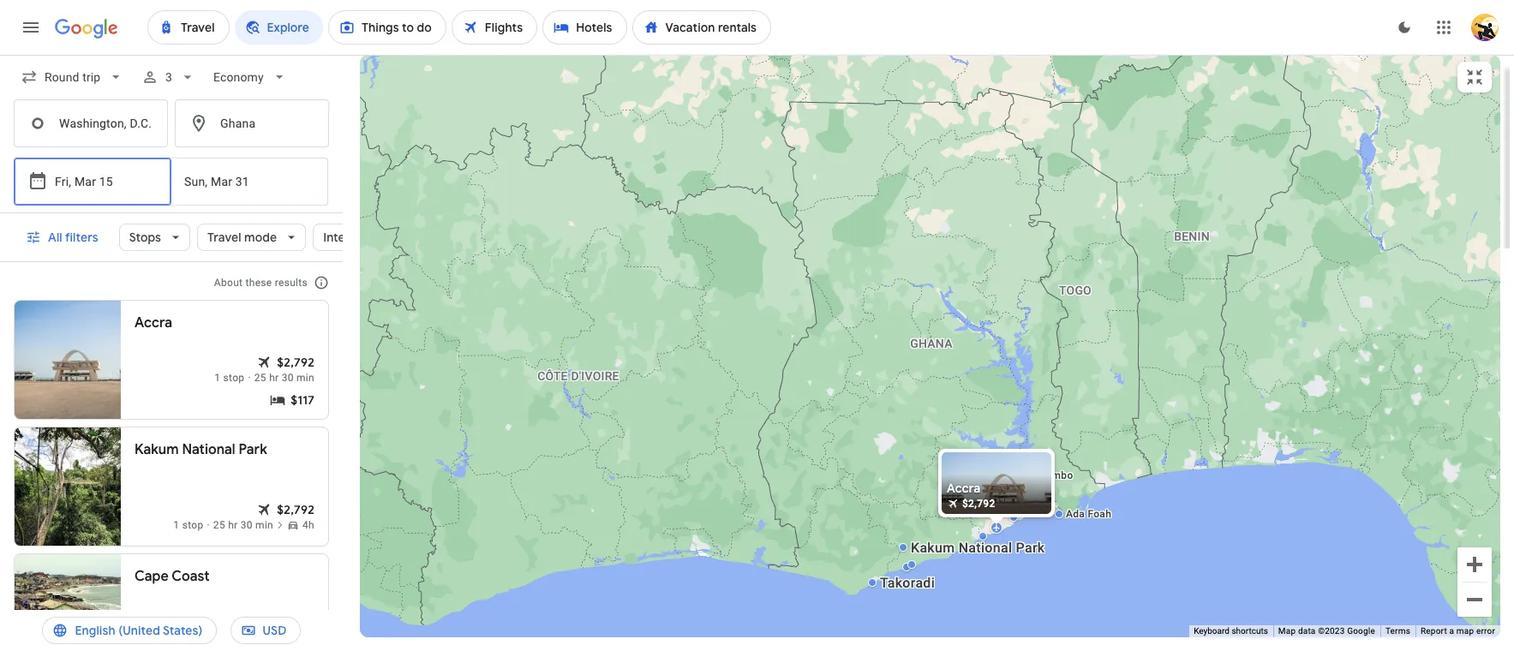 Task type: describe. For each thing, give the bounding box(es) containing it.
Departure text field
[[55, 159, 134, 205]]

2792 US dollars text field
[[277, 501, 314, 518]]

1 stop for first 2792 us dollars text box from the top of the page
[[214, 372, 245, 384]]

error
[[1476, 626, 1495, 636]]

1 horizontal spatial stop
[[223, 372, 245, 384]]

about these results
[[214, 277, 308, 289]]

0 vertical spatial 25 hr 30 min
[[254, 372, 314, 384]]

travel
[[207, 230, 241, 245]]

these
[[246, 277, 272, 289]]

view smaller map image
[[1464, 67, 1485, 87]]

togo
[[1059, 284, 1091, 297]]

kakum national park inside map region
[[910, 540, 1045, 556]]

2 2792 us dollars text field from the top
[[277, 628, 314, 645]]

keyboard
[[1194, 626, 1230, 636]]

0 vertical spatial park
[[239, 441, 267, 458]]

1 for first 2792 us dollars text box from the top of the page
[[214, 372, 221, 384]]

2792 US dollars text field
[[962, 498, 995, 510]]

travel mode button
[[197, 217, 306, 258]]

about
[[214, 277, 243, 289]]

google
[[1347, 626, 1375, 636]]

map region
[[353, 0, 1514, 651]]

1 vertical spatial min
[[255, 519, 273, 531]]

all filters button
[[15, 217, 112, 258]]

map
[[1278, 626, 1296, 636]]

akosombo
[[1021, 470, 1073, 482]]

terms link
[[1386, 626, 1411, 636]]

states)
[[163, 623, 203, 638]]

takoradi
[[880, 575, 935, 591]]

report a map error link
[[1421, 626, 1495, 636]]

shortcuts
[[1232, 626, 1268, 636]]

main menu image
[[21, 17, 41, 38]]

a
[[1450, 626, 1454, 636]]

0 horizontal spatial 30
[[241, 519, 253, 531]]

travel mode
[[207, 230, 277, 245]]

1 for $2,792 text field
[[173, 519, 179, 531]]

(united
[[118, 623, 160, 638]]

25 for first 2792 us dollars text box from the top of the page
[[254, 372, 266, 384]]

cape coast
[[135, 568, 210, 585]]

english (united states) button
[[42, 610, 216, 651]]

1 vertical spatial 25 hr 30 min
[[213, 519, 273, 531]]

change appearance image
[[1384, 7, 1425, 48]]

25 for $2,792 text field
[[213, 519, 225, 531]]

filters form
[[0, 55, 343, 213]]

accra inside map region
[[946, 481, 980, 496]]

1 horizontal spatial 30
[[282, 372, 294, 384]]

foah
[[1087, 508, 1111, 520]]

0 vertical spatial national
[[182, 441, 235, 458]]

data
[[1298, 626, 1316, 636]]

report a map error
[[1421, 626, 1495, 636]]

park inside map region
[[1015, 540, 1045, 556]]

terms
[[1386, 626, 1411, 636]]

d'ivoire
[[571, 369, 619, 383]]

0 horizontal spatial kakum
[[135, 441, 179, 458]]

4h
[[303, 519, 314, 531]]

all
[[48, 230, 62, 245]]

0 vertical spatial hr
[[269, 372, 279, 384]]

benin
[[1174, 230, 1209, 243]]

4 hours text field
[[303, 518, 314, 532]]

cape
[[135, 568, 169, 585]]

national inside map region
[[958, 540, 1012, 556]]



Task type: vqa. For each thing, say whether or not it's contained in the screenshot.
Sort
no



Task type: locate. For each thing, give the bounding box(es) containing it.
usd button
[[230, 610, 300, 651]]

117 US dollars text field
[[291, 392, 314, 409]]

0 vertical spatial kakum national park
[[135, 441, 267, 458]]

english
[[75, 623, 116, 638]]

côte d'ivoire
[[537, 369, 619, 383]]

3 button
[[135, 57, 203, 98]]

0 horizontal spatial park
[[239, 441, 267, 458]]

©2023
[[1318, 626, 1345, 636]]

$2,792
[[277, 355, 314, 370], [962, 498, 995, 510], [277, 502, 314, 518], [277, 629, 314, 644]]

0 horizontal spatial 1
[[173, 519, 179, 531]]

3
[[166, 70, 173, 84]]

map
[[1457, 626, 1474, 636]]

coast
[[172, 568, 210, 585]]

aburi
[[1004, 502, 1030, 514]]

0 horizontal spatial 25
[[213, 519, 225, 531]]

2792 US dollars text field
[[277, 354, 314, 371], [277, 628, 314, 645]]

côte
[[537, 369, 567, 383]]

0 horizontal spatial min
[[255, 519, 273, 531]]

1 vertical spatial 25
[[213, 519, 225, 531]]

0 vertical spatial min
[[297, 372, 314, 384]]

0 horizontal spatial kakum national park
[[135, 441, 267, 458]]

None text field
[[14, 99, 168, 147]]

0 vertical spatial accra
[[135, 314, 172, 332]]

map data ©2023 google
[[1278, 626, 1375, 636]]

min up $117
[[297, 372, 314, 384]]

1 stop for $2,792 text field
[[173, 519, 203, 531]]

all filters
[[48, 230, 98, 245]]

1 vertical spatial kakum national park
[[910, 540, 1045, 556]]

0 vertical spatial stop
[[223, 372, 245, 384]]

30
[[282, 372, 294, 384], [241, 519, 253, 531]]

0 vertical spatial 2792 us dollars text field
[[277, 354, 314, 371]]

1 horizontal spatial 25
[[254, 372, 266, 384]]

1 vertical spatial stop
[[182, 519, 203, 531]]

1 vertical spatial accra
[[946, 481, 980, 496]]

30 up $117
[[282, 372, 294, 384]]

usd
[[263, 623, 287, 638]]

interests
[[323, 230, 374, 245]]

1 horizontal spatial accra
[[946, 481, 980, 496]]

1 vertical spatial 1 stop
[[173, 519, 203, 531]]

$117
[[291, 392, 314, 408]]

kakum
[[135, 441, 179, 458], [910, 540, 955, 556]]

1 horizontal spatial kakum
[[910, 540, 955, 556]]

$2,792 inside map region
[[962, 498, 995, 510]]

1 2792 us dollars text field from the top
[[277, 354, 314, 371]]

0 horizontal spatial hr
[[228, 519, 238, 531]]

1 horizontal spatial 1 stop
[[214, 372, 245, 384]]

accra
[[135, 314, 172, 332], [946, 481, 980, 496]]

filters
[[65, 230, 98, 245]]

0 horizontal spatial national
[[182, 441, 235, 458]]

Where to? text field
[[175, 99, 329, 147]]

1 horizontal spatial national
[[958, 540, 1012, 556]]

ghana
[[910, 337, 952, 350]]

english (united states)
[[75, 623, 203, 638]]

25
[[254, 372, 266, 384], [213, 519, 225, 531]]

1 horizontal spatial min
[[297, 372, 314, 384]]

25 hr 30 min up $117
[[254, 372, 314, 384]]

loading results progress bar
[[0, 55, 1514, 58]]

about these results image
[[301, 262, 342, 303]]

0 horizontal spatial accra
[[135, 314, 172, 332]]

0 vertical spatial 30
[[282, 372, 294, 384]]

national
[[182, 441, 235, 458], [958, 540, 1012, 556]]

1 horizontal spatial kakum national park
[[910, 540, 1045, 556]]

0 horizontal spatial stop
[[182, 519, 203, 531]]

keyboard shortcuts
[[1194, 626, 1268, 636]]

1 vertical spatial hr
[[228, 519, 238, 531]]

0 vertical spatial kakum
[[135, 441, 179, 458]]

1 vertical spatial 30
[[241, 519, 253, 531]]

1 horizontal spatial 1
[[214, 372, 221, 384]]

30 left 4h on the bottom of page
[[241, 519, 253, 531]]

0 horizontal spatial 1 stop
[[173, 519, 203, 531]]

park
[[239, 441, 267, 458], [1015, 540, 1045, 556]]

25 hr 30 min left 4h on the bottom of page
[[213, 519, 273, 531]]

results
[[275, 277, 308, 289]]

1 horizontal spatial hr
[[269, 372, 279, 384]]

report
[[1421, 626, 1447, 636]]

hr
[[269, 372, 279, 384], [228, 519, 238, 531]]

ada foah
[[1066, 508, 1111, 520]]

mode
[[244, 230, 277, 245]]

kakum national park
[[135, 441, 267, 458], [910, 540, 1045, 556]]

keyboard shortcuts button
[[1194, 626, 1268, 638]]

0 vertical spatial 25
[[254, 372, 266, 384]]

25 hr 30 min
[[254, 372, 314, 384], [213, 519, 273, 531]]

1 horizontal spatial park
[[1015, 540, 1045, 556]]

1 vertical spatial 2792 us dollars text field
[[277, 628, 314, 645]]

stop
[[223, 372, 245, 384], [182, 519, 203, 531]]

min
[[297, 372, 314, 384], [255, 519, 273, 531]]

None field
[[14, 62, 131, 93], [207, 62, 295, 93], [14, 62, 131, 93], [207, 62, 295, 93]]

0 vertical spatial 1 stop
[[214, 372, 245, 384]]

min left 4h on the bottom of page
[[255, 519, 273, 531]]

stops
[[129, 230, 161, 245]]

kakum inside map region
[[910, 540, 955, 556]]

1 vertical spatial park
[[1015, 540, 1045, 556]]

1 stop
[[214, 372, 245, 384], [173, 519, 203, 531]]

Return text field
[[184, 159, 270, 205]]

1
[[214, 372, 221, 384], [173, 519, 179, 531]]

1 vertical spatial national
[[958, 540, 1012, 556]]

1 vertical spatial 1
[[173, 519, 179, 531]]

stops button
[[119, 217, 190, 258]]

1 vertical spatial kakum
[[910, 540, 955, 556]]

interests button
[[313, 217, 403, 258]]

0 vertical spatial 1
[[214, 372, 221, 384]]

ada
[[1066, 508, 1085, 520]]



